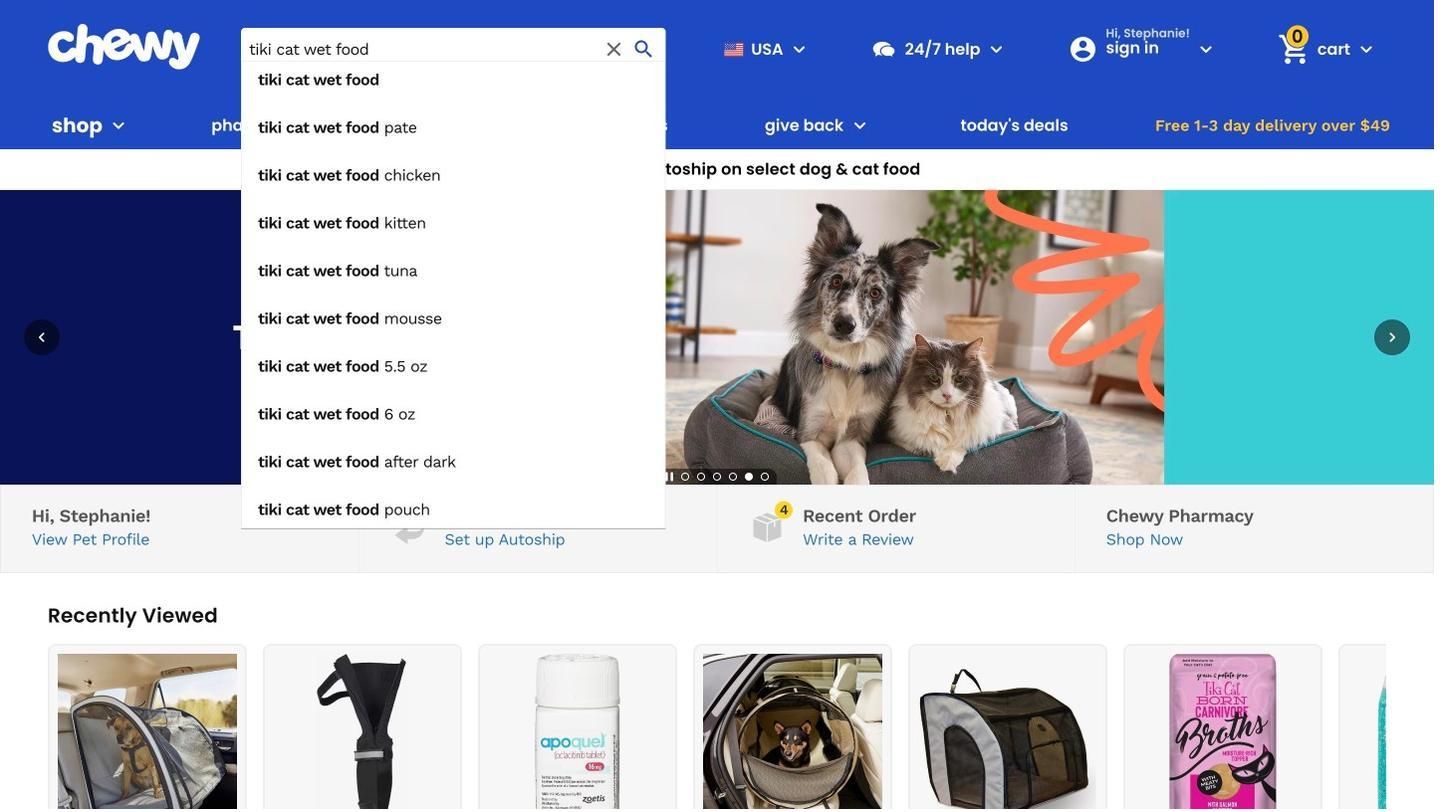Task type: vqa. For each thing, say whether or not it's contained in the screenshot.
"delivery" to the left
no



Task type: locate. For each thing, give the bounding box(es) containing it.
cart menu image
[[1354, 37, 1378, 61]]

top-rated pet essentials, happy pets guaranteed. shop frisco by chewy now. image
[[0, 190, 1434, 485]]

1 / image from the left
[[390, 508, 429, 547]]

k&h pet products travel safety pet carrier, medium image
[[918, 654, 1097, 810]]

help menu image
[[984, 37, 1008, 61]]

apoquel (oclacitinib) tablets for dogs, 16-mg, 30 tablets image
[[488, 654, 667, 810]]

tiki cat broths salmon in broth with meaty bits grain-free wet cat food topper, 1.3-oz pouch, case of 12 image
[[1133, 654, 1313, 810]]

muttluks deluxe winter dog boots with waterproof fabric, 4 boots, black, small image
[[273, 654, 452, 810]]

1 horizontal spatial / image
[[748, 508, 787, 547]]

list
[[48, 644, 1434, 810]]

stop automatic slide show image
[[661, 469, 677, 485]]

Search text field
[[241, 28, 666, 70]]

safe paw petsafe ice melt for dogs & cats, 8-lb jug image
[[1348, 654, 1434, 810]]

list box
[[241, 60, 666, 529]]

account menu image
[[1194, 37, 1218, 61]]

0 horizontal spatial / image
[[390, 508, 429, 547]]

/ image
[[390, 508, 429, 547], [748, 508, 787, 547]]

give back menu image
[[848, 114, 872, 137]]



Task type: describe. For each thing, give the bounding box(es) containing it.
items image
[[1276, 32, 1311, 67]]

cool runners pet tube soft kennel car crate with carrying case image
[[703, 654, 882, 810]]

menu image
[[787, 37, 811, 61]]

Product search field
[[241, 28, 666, 529]]

submit search image
[[632, 37, 656, 61]]

site banner
[[0, 0, 1434, 529]]

choose slide to display. group
[[677, 469, 773, 485]]

2 / image from the left
[[748, 508, 787, 547]]

frisco travel safety dog  & cat carrier, large image
[[58, 654, 237, 810]]

chewy support image
[[871, 36, 897, 62]]

delete search image
[[602, 37, 626, 61]]

list box inside "site" banner
[[241, 60, 666, 529]]

chewy home image
[[47, 24, 201, 70]]

menu image
[[107, 114, 130, 137]]



